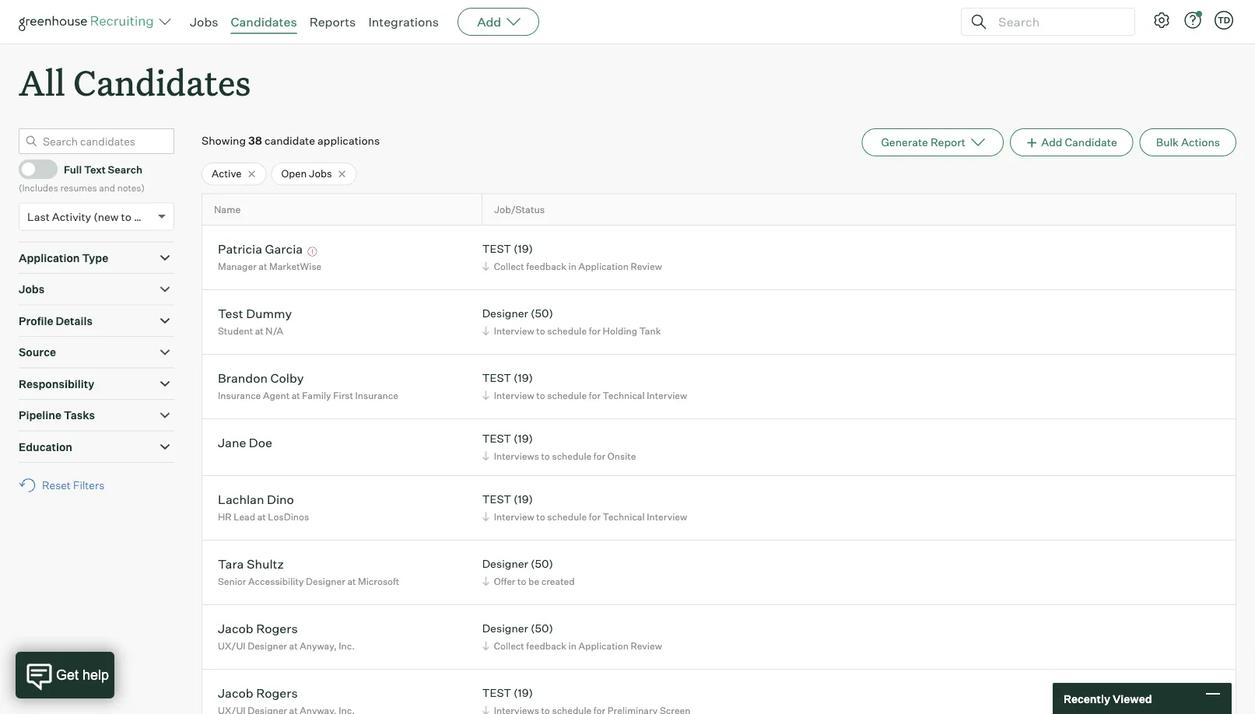 Task type: describe. For each thing, give the bounding box(es) containing it.
candidate
[[264, 134, 315, 148]]

filters
[[73, 479, 104, 492]]

0 horizontal spatial jobs
[[19, 283, 45, 296]]

jane doe
[[218, 435, 272, 450]]

tasks
[[64, 409, 95, 422]]

created
[[541, 576, 575, 587]]

schedule for colby
[[547, 390, 587, 401]]

last activity (new to old)
[[27, 210, 154, 223]]

recently
[[1064, 692, 1110, 706]]

designer for tara shultz
[[482, 557, 528, 571]]

pipeline
[[19, 409, 62, 422]]

manager
[[218, 260, 257, 272]]

colby
[[270, 370, 304, 386]]

generate
[[881, 136, 928, 149]]

open
[[281, 167, 307, 180]]

interview to schedule for holding tank link
[[480, 323, 665, 338]]

to for brandon colby
[[536, 390, 545, 401]]

designer for test dummy
[[482, 307, 528, 320]]

at down patricia garcia link
[[259, 260, 267, 272]]

candidates link
[[231, 14, 297, 30]]

(19) for insurance agent at family first insurance
[[514, 371, 533, 385]]

losdinos
[[268, 511, 309, 523]]

notes)
[[117, 182, 145, 194]]

and
[[99, 182, 115, 194]]

tara shultz senior accessibility designer at microsoft
[[218, 556, 399, 587]]

(19) for hr lead at losdinos
[[514, 493, 533, 506]]

application for test (19)
[[579, 260, 629, 272]]

last activity (new to old) option
[[27, 210, 154, 223]]

38
[[248, 134, 262, 148]]

for for dino
[[589, 511, 601, 523]]

jane doe link
[[218, 435, 272, 453]]

jacob rogers
[[218, 685, 298, 701]]

jacob for jacob rogers ux/ui designer at anyway, inc.
[[218, 621, 253, 636]]

manager at marketwise
[[218, 260, 322, 272]]

jacob rogers link for designer (50)
[[218, 621, 298, 639]]

type
[[82, 251, 108, 265]]

patricia garcia has been in application review for more than 5 days image
[[306, 247, 320, 257]]

first
[[333, 390, 353, 401]]

last
[[27, 210, 50, 223]]

application type
[[19, 251, 108, 265]]

td button
[[1211, 8, 1236, 33]]

1 insurance from the left
[[218, 390, 261, 401]]

(50) for tara shultz
[[531, 557, 553, 571]]

offer
[[494, 576, 515, 587]]

accessibility
[[248, 576, 304, 587]]

interview for lachlan dino
[[494, 511, 534, 523]]

0 vertical spatial candidates
[[231, 14, 297, 30]]

inc.
[[339, 640, 355, 652]]

patricia
[[218, 241, 262, 257]]

greenhouse recruiting image
[[19, 12, 159, 31]]

schedule for dummy
[[547, 325, 587, 337]]

brandon colby insurance agent at family first insurance
[[218, 370, 398, 401]]

collect feedback in application review link for (19)
[[480, 259, 666, 274]]

designer (50) interview to schedule for holding tank
[[482, 307, 661, 337]]

checkmark image
[[26, 163, 37, 174]]

add for add candidate
[[1041, 136, 1062, 149]]

schedule inside test (19) interviews to schedule for onsite
[[552, 450, 592, 462]]

add button
[[458, 8, 539, 36]]

test (19) collect feedback in application review
[[482, 242, 662, 272]]

designer (50) collect feedback in application review
[[482, 622, 662, 652]]

profile details
[[19, 314, 93, 328]]

td
[[1218, 15, 1230, 25]]

candidate reports are now available! apply filters and select "view in app" element
[[862, 129, 1004, 157]]

to for test dummy
[[536, 325, 545, 337]]

candidate
[[1065, 136, 1117, 149]]

agent
[[263, 390, 290, 401]]

(50) for test dummy
[[531, 307, 553, 320]]

applications
[[318, 134, 380, 148]]

jobs link
[[190, 14, 218, 30]]

education
[[19, 440, 72, 454]]

dino
[[267, 492, 294, 507]]

test dummy link
[[218, 306, 292, 323]]

recently viewed
[[1064, 692, 1152, 706]]

lachlan dino link
[[218, 492, 294, 509]]

responsibility
[[19, 377, 94, 391]]

in for (19)
[[568, 260, 576, 272]]

job/status
[[494, 204, 545, 216]]

reports
[[309, 14, 356, 30]]

brandon
[[218, 370, 268, 386]]

jacob rogers link for test (19)
[[218, 685, 298, 703]]

doe
[[249, 435, 272, 450]]

details
[[56, 314, 93, 328]]

add candidate link
[[1010, 129, 1133, 157]]

offer to be created link
[[480, 574, 579, 589]]

holding
[[603, 325, 637, 337]]

test for hr lead at losdinos
[[482, 493, 511, 506]]

collect for designer
[[494, 640, 524, 652]]

generate report
[[881, 136, 966, 149]]

lachlan dino hr lead at losdinos
[[218, 492, 309, 523]]

(19) for manager at marketwise
[[514, 242, 533, 256]]

test (19)
[[482, 686, 533, 700]]

bulk
[[1156, 136, 1179, 149]]

rogers for jacob rogers ux/ui designer at anyway, inc.
[[256, 621, 298, 636]]

dummy
[[246, 306, 292, 321]]

td button
[[1215, 11, 1233, 30]]

showing 38 candidate applications
[[202, 134, 380, 148]]

designer (50) offer to be created
[[482, 557, 575, 587]]

full
[[64, 163, 82, 175]]

bulk actions
[[1156, 136, 1220, 149]]

at inside 'test dummy student at n/a'
[[255, 325, 264, 337]]

test inside test (19) interviews to schedule for onsite
[[482, 432, 511, 446]]



Task type: vqa. For each thing, say whether or not it's contained in the screenshot.
TEST for Insurance Agent at Family First Insurance
yes



Task type: locate. For each thing, give the bounding box(es) containing it.
jane
[[218, 435, 246, 450]]

in for (50)
[[568, 640, 576, 652]]

jacob rogers ux/ui designer at anyway, inc.
[[218, 621, 355, 652]]

1 horizontal spatial jobs
[[190, 14, 218, 30]]

1 (19) from the top
[[514, 242, 533, 256]]

1 horizontal spatial insurance
[[355, 390, 398, 401]]

active
[[212, 167, 242, 180]]

lachlan
[[218, 492, 264, 507]]

test (19) interview to schedule for technical interview down the interviews to schedule for onsite link
[[482, 493, 687, 523]]

schedule for dino
[[547, 511, 587, 523]]

technical for lachlan dino
[[603, 511, 645, 523]]

Search text field
[[994, 11, 1120, 33]]

designer right accessibility
[[306, 576, 345, 587]]

add candidate
[[1041, 136, 1117, 149]]

add inside popup button
[[477, 14, 501, 30]]

jobs right open
[[309, 167, 332, 180]]

jacob for jacob rogers
[[218, 685, 253, 701]]

2 feedback from the top
[[526, 640, 566, 652]]

jacob down ux/ui
[[218, 685, 253, 701]]

application for designer (50)
[[579, 640, 629, 652]]

at inside brandon colby insurance agent at family first insurance
[[292, 390, 300, 401]]

old)
[[134, 210, 154, 223]]

all candidates
[[19, 59, 251, 105]]

0 vertical spatial technical
[[603, 390, 645, 401]]

1 vertical spatial add
[[1041, 136, 1062, 149]]

2 rogers from the top
[[256, 685, 298, 701]]

0 vertical spatial interview to schedule for technical interview link
[[480, 388, 691, 403]]

at down colby
[[292, 390, 300, 401]]

actions
[[1181, 136, 1220, 149]]

collect feedback in application review link for (50)
[[480, 639, 666, 653]]

at inside the jacob rogers ux/ui designer at anyway, inc.
[[289, 640, 298, 652]]

jacob up ux/ui
[[218, 621, 253, 636]]

0 vertical spatial review
[[631, 260, 662, 272]]

interview inside designer (50) interview to schedule for holding tank
[[494, 325, 534, 337]]

(50) up "be"
[[531, 557, 553, 571]]

for left holding
[[589, 325, 601, 337]]

1 vertical spatial collect feedback in application review link
[[480, 639, 666, 653]]

text
[[84, 163, 106, 175]]

review inside "designer (50) collect feedback in application review"
[[631, 640, 662, 652]]

0 vertical spatial rogers
[[256, 621, 298, 636]]

interview
[[494, 325, 534, 337], [494, 390, 534, 401], [647, 390, 687, 401], [494, 511, 534, 523], [647, 511, 687, 523]]

2 (19) from the top
[[514, 371, 533, 385]]

generate report button
[[862, 129, 1004, 157]]

1 rogers from the top
[[256, 621, 298, 636]]

5 (19) from the top
[[514, 686, 533, 700]]

jobs up profile
[[19, 283, 45, 296]]

feedback for (50)
[[526, 640, 566, 652]]

open jobs
[[281, 167, 332, 180]]

to inside designer (50) interview to schedule for holding tank
[[536, 325, 545, 337]]

test (19) interview to schedule for technical interview for dino
[[482, 493, 687, 523]]

3 (19) from the top
[[514, 432, 533, 446]]

interview to schedule for technical interview link down the interviews to schedule for onsite link
[[480, 509, 691, 524]]

(50) for jacob rogers
[[531, 622, 553, 635]]

at
[[259, 260, 267, 272], [255, 325, 264, 337], [292, 390, 300, 401], [257, 511, 266, 523], [347, 576, 356, 587], [289, 640, 298, 652]]

1 vertical spatial jacob rogers link
[[218, 685, 298, 703]]

1 in from the top
[[568, 260, 576, 272]]

interviews
[[494, 450, 539, 462]]

2 vertical spatial (50)
[[531, 622, 553, 635]]

garcia
[[265, 241, 303, 257]]

2 collect feedback in application review link from the top
[[480, 639, 666, 653]]

interview to schedule for technical interview link
[[480, 388, 691, 403], [480, 509, 691, 524]]

configure image
[[1152, 11, 1171, 30]]

for up test (19) interviews to schedule for onsite
[[589, 390, 601, 401]]

1 test (19) interview to schedule for technical interview from the top
[[482, 371, 687, 401]]

1 feedback from the top
[[526, 260, 566, 272]]

0 vertical spatial jobs
[[190, 14, 218, 30]]

at left anyway,
[[289, 640, 298, 652]]

pipeline tasks
[[19, 409, 95, 422]]

0 vertical spatial collect feedback in application review link
[[480, 259, 666, 274]]

1 test from the top
[[482, 242, 511, 256]]

reports link
[[309, 14, 356, 30]]

jacob inside the jacob rogers ux/ui designer at anyway, inc.
[[218, 621, 253, 636]]

2 vertical spatial jobs
[[19, 283, 45, 296]]

1 technical from the top
[[603, 390, 645, 401]]

Search candidates field
[[19, 129, 174, 154]]

1 (50) from the top
[[531, 307, 553, 320]]

1 collect from the top
[[494, 260, 524, 272]]

(new
[[94, 210, 119, 223]]

feedback for (19)
[[526, 260, 566, 272]]

at left microsoft
[[347, 576, 356, 587]]

interview to schedule for technical interview link for colby
[[480, 388, 691, 403]]

candidates
[[231, 14, 297, 30], [73, 59, 251, 105]]

4 (19) from the top
[[514, 493, 533, 506]]

in down created
[[568, 640, 576, 652]]

resumes
[[60, 182, 97, 194]]

collect inside "designer (50) collect feedback in application review"
[[494, 640, 524, 652]]

(50)
[[531, 307, 553, 320], [531, 557, 553, 571], [531, 622, 553, 635]]

2 technical from the top
[[603, 511, 645, 523]]

0 vertical spatial feedback
[[526, 260, 566, 272]]

1 vertical spatial jobs
[[309, 167, 332, 180]]

feedback inside test (19) collect feedback in application review
[[526, 260, 566, 272]]

integrations link
[[368, 14, 439, 30]]

feedback inside "designer (50) collect feedback in application review"
[[526, 640, 566, 652]]

0 vertical spatial (50)
[[531, 307, 553, 320]]

rogers inside the jacob rogers ux/ui designer at anyway, inc.
[[256, 621, 298, 636]]

interview to schedule for technical interview link for dino
[[480, 509, 691, 524]]

0 vertical spatial jacob rogers link
[[218, 621, 298, 639]]

jacob
[[218, 621, 253, 636], [218, 685, 253, 701]]

hr
[[218, 511, 232, 523]]

activity
[[52, 210, 91, 223]]

designer inside tara shultz senior accessibility designer at microsoft
[[306, 576, 345, 587]]

anyway,
[[300, 640, 337, 652]]

patricia garcia link
[[218, 241, 303, 259]]

jacob rogers link
[[218, 621, 298, 639], [218, 685, 298, 703]]

tara
[[218, 556, 244, 572]]

1 horizontal spatial add
[[1041, 136, 1062, 149]]

test for insurance agent at family first insurance
[[482, 371, 511, 385]]

designer inside designer (50) interview to schedule for holding tank
[[482, 307, 528, 320]]

test inside test (19) collect feedback in application review
[[482, 242, 511, 256]]

1 vertical spatial jacob
[[218, 685, 253, 701]]

0 vertical spatial test (19) interview to schedule for technical interview
[[482, 371, 687, 401]]

insurance down brandon
[[218, 390, 261, 401]]

candidates down the jobs link
[[73, 59, 251, 105]]

senior
[[218, 576, 246, 587]]

review for (19)
[[631, 260, 662, 272]]

for left onsite
[[594, 450, 606, 462]]

for down the interviews to schedule for onsite link
[[589, 511, 601, 523]]

microsoft
[[358, 576, 399, 587]]

(50) down "be"
[[531, 622, 553, 635]]

patricia garcia
[[218, 241, 303, 257]]

reset
[[42, 479, 71, 492]]

1 vertical spatial technical
[[603, 511, 645, 523]]

2 collect from the top
[[494, 640, 524, 652]]

(50) inside "designer (50) collect feedback in application review"
[[531, 622, 553, 635]]

jobs
[[190, 14, 218, 30], [309, 167, 332, 180], [19, 283, 45, 296]]

jacob rogers link down ux/ui
[[218, 685, 298, 703]]

schedule down the interviews to schedule for onsite link
[[547, 511, 587, 523]]

for inside test (19) interviews to schedule for onsite
[[594, 450, 606, 462]]

2 test from the top
[[482, 371, 511, 385]]

4 test from the top
[[482, 493, 511, 506]]

technical down onsite
[[603, 511, 645, 523]]

test (19) interview to schedule for technical interview
[[482, 371, 687, 401], [482, 493, 687, 523]]

interview for brandon colby
[[494, 390, 534, 401]]

2 review from the top
[[631, 640, 662, 652]]

schedule left onsite
[[552, 450, 592, 462]]

test (19) interview to schedule for technical interview down 'interview to schedule for holding tank' link
[[482, 371, 687, 401]]

in up designer (50) interview to schedule for holding tank
[[568, 260, 576, 272]]

1 interview to schedule for technical interview link from the top
[[480, 388, 691, 403]]

designer down offer
[[482, 622, 528, 635]]

at right lead
[[257, 511, 266, 523]]

profile
[[19, 314, 53, 328]]

(19) inside test (19) collect feedback in application review
[[514, 242, 533, 256]]

(includes
[[19, 182, 58, 194]]

for
[[589, 325, 601, 337], [589, 390, 601, 401], [594, 450, 606, 462], [589, 511, 601, 523]]

for for colby
[[589, 390, 601, 401]]

viewed
[[1113, 692, 1152, 706]]

1 jacob from the top
[[218, 621, 253, 636]]

student
[[218, 325, 253, 337]]

test for manager at marketwise
[[482, 242, 511, 256]]

1 collect feedback in application review link from the top
[[480, 259, 666, 274]]

schedule up test (19) interviews to schedule for onsite
[[547, 390, 587, 401]]

interview for test dummy
[[494, 325, 534, 337]]

collect
[[494, 260, 524, 272], [494, 640, 524, 652]]

0 vertical spatial in
[[568, 260, 576, 272]]

(19) inside test (19) interviews to schedule for onsite
[[514, 432, 533, 446]]

(19) down the interviews
[[514, 493, 533, 506]]

to inside designer (50) offer to be created
[[517, 576, 526, 587]]

(19) down 'interview to schedule for holding tank' link
[[514, 371, 533, 385]]

jobs left the candidates link
[[190, 14, 218, 30]]

3 (50) from the top
[[531, 622, 553, 635]]

schedule left holding
[[547, 325, 587, 337]]

1 vertical spatial in
[[568, 640, 576, 652]]

candidates right the jobs link
[[231, 14, 297, 30]]

to for lachlan dino
[[536, 511, 545, 523]]

search
[[108, 163, 142, 175]]

family
[[302, 390, 331, 401]]

feedback up designer (50) interview to schedule for holding tank
[[526, 260, 566, 272]]

collect feedback in application review link
[[480, 259, 666, 274], [480, 639, 666, 653]]

collect feedback in application review link down created
[[480, 639, 666, 653]]

2 insurance from the left
[[355, 390, 398, 401]]

5 test from the top
[[482, 686, 511, 700]]

designer inside "designer (50) collect feedback in application review"
[[482, 622, 528, 635]]

all
[[19, 59, 65, 105]]

designer right ux/ui
[[248, 640, 287, 652]]

add for add
[[477, 14, 501, 30]]

insurance right "first"
[[355, 390, 398, 401]]

application inside test (19) collect feedback in application review
[[579, 260, 629, 272]]

onsite
[[608, 450, 636, 462]]

1 vertical spatial feedback
[[526, 640, 566, 652]]

schedule inside designer (50) interview to schedule for holding tank
[[547, 325, 587, 337]]

at left n/a
[[255, 325, 264, 337]]

1 vertical spatial collect
[[494, 640, 524, 652]]

1 vertical spatial (50)
[[531, 557, 553, 571]]

(50) inside designer (50) offer to be created
[[531, 557, 553, 571]]

test (19) interview to schedule for technical interview for colby
[[482, 371, 687, 401]]

for for dummy
[[589, 325, 601, 337]]

collect inside test (19) collect feedback in application review
[[494, 260, 524, 272]]

add
[[477, 14, 501, 30], [1041, 136, 1062, 149]]

rogers down accessibility
[[256, 621, 298, 636]]

report
[[931, 136, 966, 149]]

0 horizontal spatial insurance
[[218, 390, 261, 401]]

1 vertical spatial review
[[631, 640, 662, 652]]

technical for brandon colby
[[603, 390, 645, 401]]

(19) up the interviews
[[514, 432, 533, 446]]

1 vertical spatial candidates
[[73, 59, 251, 105]]

designer up offer
[[482, 557, 528, 571]]

showing
[[202, 134, 246, 148]]

in inside "designer (50) collect feedback in application review"
[[568, 640, 576, 652]]

(19) down the job/status at left top
[[514, 242, 533, 256]]

n/a
[[266, 325, 283, 337]]

test (19) interviews to schedule for onsite
[[482, 432, 636, 462]]

in inside test (19) collect feedback in application review
[[568, 260, 576, 272]]

2 jacob from the top
[[218, 685, 253, 701]]

at inside tara shultz senior accessibility designer at microsoft
[[347, 576, 356, 587]]

2 (50) from the top
[[531, 557, 553, 571]]

rogers for jacob rogers
[[256, 685, 298, 701]]

jacob rogers link up ux/ui
[[218, 621, 298, 639]]

integrations
[[368, 14, 439, 30]]

to for tara shultz
[[517, 576, 526, 587]]

test dummy student at n/a
[[218, 306, 292, 337]]

reset filters
[[42, 479, 104, 492]]

brandon colby link
[[218, 370, 304, 388]]

source
[[19, 346, 56, 359]]

marketwise
[[269, 260, 322, 272]]

designer inside designer (50) offer to be created
[[482, 557, 528, 571]]

to inside test (19) interviews to schedule for onsite
[[541, 450, 550, 462]]

be
[[528, 576, 539, 587]]

interview to schedule for technical interview link up test (19) interviews to schedule for onsite
[[480, 388, 691, 403]]

2 jacob rogers link from the top
[[218, 685, 298, 703]]

1 vertical spatial test (19) interview to schedule for technical interview
[[482, 493, 687, 523]]

(50) inside designer (50) interview to schedule for holding tank
[[531, 307, 553, 320]]

2 in from the top
[[568, 640, 576, 652]]

collect feedback in application review link up designer (50) interview to schedule for holding tank
[[480, 259, 666, 274]]

collect down the job/status at left top
[[494, 260, 524, 272]]

full text search (includes resumes and notes)
[[19, 163, 145, 194]]

lead
[[234, 511, 255, 523]]

test
[[218, 306, 243, 321]]

2 horizontal spatial jobs
[[309, 167, 332, 180]]

1 vertical spatial rogers
[[256, 685, 298, 701]]

rogers down the jacob rogers ux/ui designer at anyway, inc.
[[256, 685, 298, 701]]

2 test (19) interview to schedule for technical interview from the top
[[482, 493, 687, 523]]

shultz
[[247, 556, 284, 572]]

interviews to schedule for onsite link
[[480, 449, 640, 463]]

0 vertical spatial collect
[[494, 260, 524, 272]]

review for (50)
[[631, 640, 662, 652]]

feedback up "test (19)"
[[526, 640, 566, 652]]

0 vertical spatial jacob
[[218, 621, 253, 636]]

for inside designer (50) interview to schedule for holding tank
[[589, 325, 601, 337]]

2 interview to schedule for technical interview link from the top
[[480, 509, 691, 524]]

designer for jacob rogers
[[482, 622, 528, 635]]

designer inside the jacob rogers ux/ui designer at anyway, inc.
[[248, 640, 287, 652]]

3 test from the top
[[482, 432, 511, 446]]

0 vertical spatial add
[[477, 14, 501, 30]]

collect up "test (19)"
[[494, 640, 524, 652]]

1 jacob rogers link from the top
[[218, 621, 298, 639]]

tank
[[639, 325, 661, 337]]

1 review from the top
[[631, 260, 662, 272]]

review
[[631, 260, 662, 272], [631, 640, 662, 652]]

(19) down "designer (50) collect feedback in application review"
[[514, 686, 533, 700]]

1 vertical spatial interview to schedule for technical interview link
[[480, 509, 691, 524]]

technical up onsite
[[603, 390, 645, 401]]

tara shultz link
[[218, 556, 284, 574]]

at inside the lachlan dino hr lead at losdinos
[[257, 511, 266, 523]]

0 horizontal spatial add
[[477, 14, 501, 30]]

designer up 'interview to schedule for holding tank' link
[[482, 307, 528, 320]]

review inside test (19) collect feedback in application review
[[631, 260, 662, 272]]

application inside "designer (50) collect feedback in application review"
[[579, 640, 629, 652]]

(50) up 'interview to schedule for holding tank' link
[[531, 307, 553, 320]]

collect for test
[[494, 260, 524, 272]]



